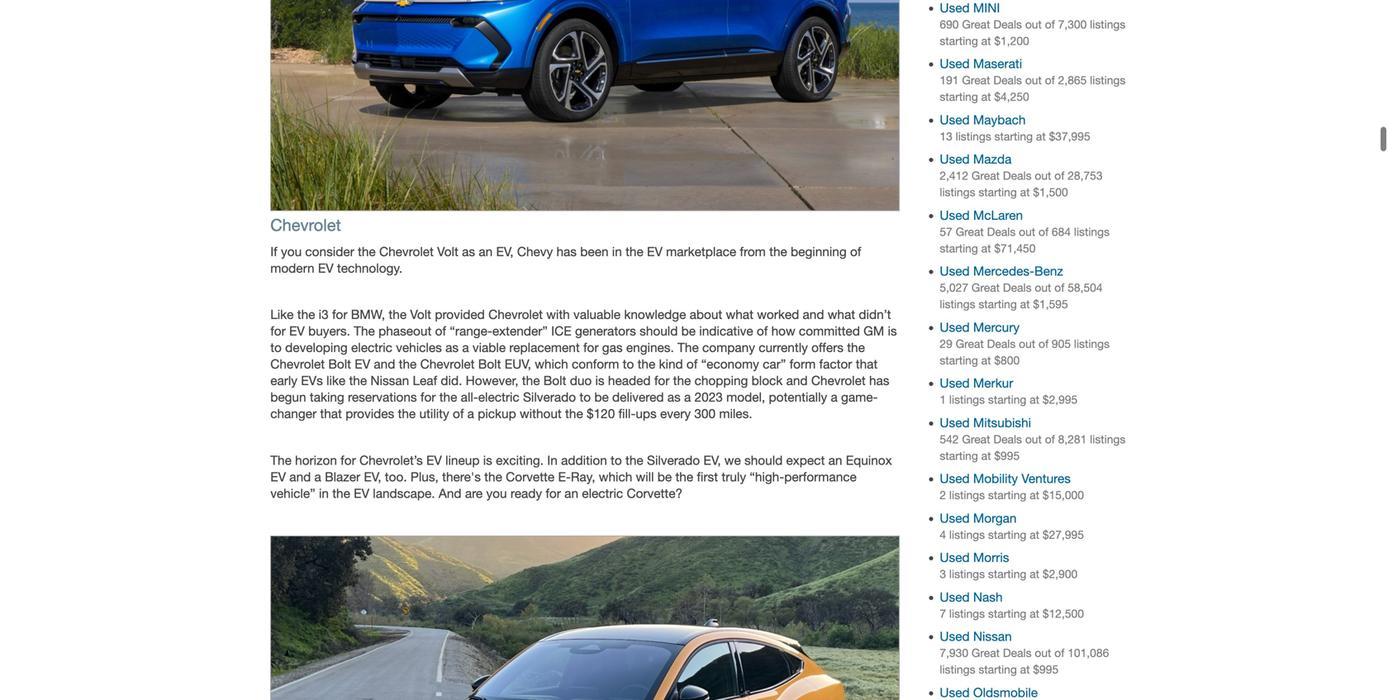 Task type: describe. For each thing, give the bounding box(es) containing it.
car"
[[763, 357, 786, 372]]

delivered
[[612, 390, 664, 405]]

too.
[[385, 469, 407, 484]]

$1,500
[[1033, 186, 1068, 199]]

there's
[[442, 469, 481, 484]]

used morris 3 listings starting at $2,900
[[940, 550, 1078, 581]]

landscape.
[[373, 486, 435, 501]]

used for used merkur 1 listings starting at $2,995
[[940, 376, 970, 391]]

used merkur link
[[940, 376, 1014, 391]]

plus,
[[411, 469, 439, 484]]

the up phaseout
[[389, 307, 407, 322]]

listings inside "used maybach 13 listings starting at $37,995"
[[956, 130, 992, 143]]

used merkur 1 listings starting at $2,995
[[940, 376, 1078, 406]]

the down gm
[[847, 340, 865, 355]]

factor
[[819, 357, 852, 372]]

been
[[580, 244, 609, 259]]

a down "range-
[[462, 340, 469, 355]]

to up headed
[[623, 357, 634, 372]]

used for used morgan 4 listings starting at $27,995
[[940, 511, 970, 526]]

be inside the horizon for chevrolet's ev lineup is exciting. in addition to the silverado ev, we should expect an equinox ev and a blazer ev, too. plus, there's the corvette e-ray, which will be the first truly "high-performance vehicle" in the ev landscape. and are you ready for an electric corvette?
[[658, 469, 672, 484]]

the up technology.
[[358, 244, 376, 259]]

2 what from the left
[[828, 307, 856, 322]]

used mclaren
[[940, 208, 1023, 223]]

which inside "like the i3 for bmw, the volt provided chevrolet with valuable knowledge about what worked and what didn't for ev buyers. the phaseout of "range-extender" ice generators should be indicative of how committed gm is to developing electric vehicles as a viable replacement for gas engines. the company currently offers the chevrolet bolt ev and the chevrolet bolt euv, which conform to the kind of "economy car" form factor that early evs like the nissan leaf did. however, the bolt duo is headed for the chopping block and chevrolet has begun taking reservations for the all-electric silverado to be delivered as a 2023 model, potentially a game- changer that provides the utility of a pickup without the $120 fill-ups every 300 miles."
[[535, 357, 568, 372]]

ev up plus,
[[426, 453, 442, 468]]

to down duo
[[580, 390, 591, 405]]

conform
[[572, 357, 619, 372]]

used nash link
[[940, 590, 1003, 604]]

vehicles
[[396, 340, 442, 355]]

great for mercedes-
[[972, 281, 1000, 294]]

used for used mobility ventures 2 listings starting at $15,000
[[940, 471, 970, 486]]

chevrolet up extender"
[[489, 307, 543, 322]]

57
[[940, 225, 953, 238]]

used mercedes-benz link
[[940, 264, 1064, 279]]

starting inside used nash 7 listings starting at $12,500
[[988, 607, 1027, 620]]

chopping
[[695, 373, 748, 388]]

used for used mclaren
[[940, 208, 970, 223]]

leaf
[[413, 373, 437, 388]]

2,412 great deals out of 28,753 listings starting at
[[940, 169, 1103, 199]]

mclaren
[[973, 208, 1023, 223]]

great for maserati
[[962, 74, 991, 87]]

used for used maserati
[[940, 56, 970, 71]]

1 vertical spatial is
[[595, 373, 605, 388]]

2 vertical spatial as
[[668, 390, 681, 405]]

evs
[[301, 373, 323, 388]]

of down provided
[[435, 324, 446, 338]]

the down engines.
[[638, 357, 656, 372]]

provides
[[346, 406, 394, 421]]

valuable
[[574, 307, 621, 322]]

of inside 191 great deals out of 2,865 listings starting at
[[1045, 74, 1055, 87]]

the down the vehicles
[[399, 357, 417, 372]]

nash
[[973, 590, 1003, 604]]

used mobility ventures 2 listings starting at $15,000
[[940, 471, 1084, 502]]

corvette
[[506, 469, 555, 484]]

0 horizontal spatial be
[[595, 390, 609, 405]]

$12,500
[[1043, 607, 1084, 620]]

for down leaf
[[421, 390, 436, 405]]

at inside "used maybach 13 listings starting at $37,995"
[[1036, 130, 1046, 143]]

$4,250
[[995, 90, 1030, 104]]

$2,995
[[1043, 393, 1078, 406]]

ups
[[636, 406, 657, 421]]

deals for mercury
[[987, 337, 1016, 350]]

the right from
[[770, 244, 787, 259]]

at inside 29 great deals out of 905 listings starting at
[[982, 354, 991, 367]]

out for mercedes-
[[1035, 281, 1052, 294]]

of inside 690 great deals out of 7,300 listings starting at
[[1045, 18, 1055, 31]]

used for used mercedes-benz
[[940, 264, 970, 279]]

the left first
[[676, 469, 694, 484]]

chevrolet up did.
[[420, 357, 475, 372]]

benz
[[1035, 264, 1064, 279]]

of inside 57 great deals out of 684 listings starting at
[[1039, 225, 1049, 238]]

starting inside 29 great deals out of 905 listings starting at
[[940, 354, 978, 367]]

has inside the if you consider the chevrolet volt as an ev, chevy has been in the ev marketplace from the beginning of modern ev technology.
[[557, 244, 577, 259]]

listings inside the '5,027 great deals out of 58,504 listings starting at'
[[940, 298, 976, 311]]

for up conform
[[583, 340, 599, 355]]

vehicle"
[[270, 486, 315, 501]]

of inside 2,412 great deals out of 28,753 listings starting at
[[1055, 169, 1065, 182]]

the down the kind
[[673, 373, 691, 388]]

for down like
[[270, 324, 286, 338]]

used mercury
[[940, 320, 1020, 335]]

listings inside 57 great deals out of 684 listings starting at
[[1074, 225, 1110, 238]]

deals for mclaren
[[987, 225, 1016, 238]]

$1,595
[[1033, 298, 1068, 311]]

electric inside the horizon for chevrolet's ev lineup is exciting. in addition to the silverado ev, we should expect an equinox ev and a blazer ev, too. plus, there's the corvette e-ray, which will be the first truly "high-performance vehicle" in the ev landscape. and are you ready for an electric corvette?
[[582, 486, 623, 501]]

and inside the horizon for chevrolet's ev lineup is exciting. in addition to the silverado ev, we should expect an equinox ev and a blazer ev, too. plus, there's the corvette e-ray, which will be the first truly "high-performance vehicle" in the ev landscape. and are you ready for an electric corvette?
[[290, 469, 311, 484]]

modern
[[270, 261, 315, 275]]

used nash 7 listings starting at $12,500
[[940, 590, 1084, 620]]

"economy
[[701, 357, 759, 372]]

1 horizontal spatial the
[[354, 324, 375, 338]]

ev left marketplace
[[647, 244, 663, 259]]

2,865
[[1058, 74, 1087, 87]]

used morris link
[[940, 550, 1010, 565]]

0 horizontal spatial electric
[[351, 340, 393, 355]]

at inside 7,930 great deals out of 101,086 listings starting at
[[1020, 663, 1030, 676]]

starting inside "used maybach 13 listings starting at $37,995"
[[995, 130, 1033, 143]]

ev down like
[[289, 324, 305, 338]]

used morgan 4 listings starting at $27,995
[[940, 511, 1084, 541]]

a down the all- on the left bottom of page
[[468, 406, 474, 421]]

2023 ford mustang mach-e review summary image
[[270, 536, 900, 700]]

used for used mini
[[940, 0, 970, 15]]

for up the blazer
[[341, 453, 356, 468]]

block
[[752, 373, 783, 388]]

used maserati link
[[940, 56, 1023, 71]]

you inside the if you consider the chevrolet volt as an ev, chevy has been in the ev marketplace from the beginning of modern ev technology.
[[281, 244, 302, 259]]

1 vertical spatial as
[[446, 340, 459, 355]]

if you consider the chevrolet volt as an ev, chevy has been in the ev marketplace from the beginning of modern ev technology.
[[270, 244, 861, 275]]

model,
[[727, 390, 765, 405]]

2 vertical spatial ev,
[[364, 469, 381, 484]]

great for mitsubishi
[[962, 433, 991, 446]]

great for mercury
[[956, 337, 984, 350]]

chevrolet down 'factor'
[[811, 373, 866, 388]]

out for mclaren
[[1019, 225, 1036, 238]]

all-
[[461, 390, 478, 405]]

didn't
[[859, 307, 891, 322]]

listings inside 7,930 great deals out of 101,086 listings starting at
[[940, 663, 976, 676]]

at inside used morgan 4 listings starting at $27,995
[[1030, 528, 1040, 541]]

chevrolet inside the if you consider the chevrolet volt as an ev, chevy has been in the ev marketplace from the beginning of modern ev technology.
[[379, 244, 434, 259]]

2 horizontal spatial be
[[682, 324, 696, 338]]

great for mini
[[962, 18, 991, 31]]

listings inside 2,412 great deals out of 28,753 listings starting at
[[940, 186, 976, 199]]

at inside used mobility ventures 2 listings starting at $15,000
[[1030, 489, 1040, 502]]

the left the utility
[[398, 406, 416, 421]]

for right i3
[[332, 307, 348, 322]]

potentially
[[769, 390, 827, 405]]

0 vertical spatial that
[[856, 357, 878, 372]]

you inside the horizon for chevrolet's ev lineup is exciting. in addition to the silverado ev, we should expect an equinox ev and a blazer ev, too. plus, there's the corvette e-ray, which will be the first truly "high-performance vehicle" in the ev landscape. and are you ready for an electric corvette?
[[486, 486, 507, 501]]

first
[[697, 469, 718, 484]]

replacement
[[509, 340, 580, 355]]

at inside 2,412 great deals out of 28,753 listings starting at
[[1020, 186, 1030, 199]]

we
[[725, 453, 741, 468]]

game-
[[841, 390, 878, 405]]

29
[[940, 337, 953, 350]]

pickup
[[478, 406, 516, 421]]

deals for mini
[[994, 18, 1022, 31]]

viable
[[473, 340, 506, 355]]

kind
[[659, 357, 683, 372]]

out for mercury
[[1019, 337, 1036, 350]]

and up potentially
[[786, 373, 808, 388]]

in inside the if you consider the chevrolet volt as an ev, chevy has been in the ev marketplace from the beginning of modern ev technology.
[[612, 244, 622, 259]]

i3
[[319, 307, 329, 322]]

starting inside used morgan 4 listings starting at $27,995
[[988, 528, 1027, 541]]

7,930 great deals out of 101,086 listings starting at
[[940, 646, 1109, 676]]

ev up reservations
[[355, 357, 370, 372]]

the down the blazer
[[332, 486, 350, 501]]

a left game-
[[831, 390, 838, 405]]

should inside the horizon for chevrolet's ev lineup is exciting. in addition to the silverado ev, we should expect an equinox ev and a blazer ev, too. plus, there's the corvette e-ray, which will be the first truly "high-performance vehicle" in the ev landscape. and are you ready for an electric corvette?
[[745, 453, 783, 468]]

duo
[[570, 373, 592, 388]]

maybach
[[973, 112, 1026, 127]]

"high-
[[750, 469, 785, 484]]

used for used nash 7 listings starting at $12,500
[[940, 590, 970, 604]]

listings inside used morris 3 listings starting at $2,900
[[950, 567, 985, 581]]

to down like
[[270, 340, 282, 355]]

how
[[772, 324, 796, 338]]

technology.
[[337, 261, 403, 275]]

used mitsubishi link
[[940, 415, 1032, 430]]

1 horizontal spatial bolt
[[478, 357, 501, 372]]

7,930
[[940, 646, 969, 660]]

5,027
[[940, 281, 969, 294]]

starting inside 2,412 great deals out of 28,753 listings starting at
[[979, 186, 1017, 199]]

used mazda link
[[940, 152, 1012, 167]]

starting inside used morris 3 listings starting at $2,900
[[988, 567, 1027, 581]]

are
[[465, 486, 483, 501]]

mercury
[[973, 320, 1020, 335]]

the right like
[[349, 373, 367, 388]]

the left $120
[[565, 406, 583, 421]]

the left i3
[[297, 307, 315, 322]]

developing
[[285, 340, 348, 355]]

out for mazda
[[1035, 169, 1052, 182]]

at inside used morris 3 listings starting at $2,900
[[1030, 567, 1040, 581]]

ev down consider
[[318, 261, 334, 275]]

for down e-
[[546, 486, 561, 501]]

addition
[[561, 453, 607, 468]]

mitsubishi
[[973, 415, 1032, 430]]

$27,995
[[1043, 528, 1084, 541]]

offers
[[812, 340, 844, 355]]

to inside the horizon for chevrolet's ev lineup is exciting. in addition to the silverado ev, we should expect an equinox ev and a blazer ev, too. plus, there's the corvette e-ray, which will be the first truly "high-performance vehicle" in the ev landscape. and are you ready for an electric corvette?
[[611, 453, 622, 468]]

ray,
[[571, 469, 595, 484]]

should inside "like the i3 for bmw, the volt provided chevrolet with valuable knowledge about what worked and what didn't for ev buyers. the phaseout of "range-extender" ice generators should be indicative of how committed gm is to developing electric vehicles as a viable replacement for gas engines. the company currently offers the chevrolet bolt ev and the chevrolet bolt euv, which conform to the kind of "economy car" form factor that early evs like the nissan leaf did. however, the bolt duo is headed for the chopping block and chevrolet has begun taking reservations for the all-electric silverado to be delivered as a 2023 model, potentially a game- changer that provides the utility of a pickup without the $120 fill-ups every 300 miles."
[[640, 324, 678, 338]]

of right the kind
[[687, 357, 698, 372]]

ready
[[511, 486, 542, 501]]

and up committed
[[803, 307, 824, 322]]

chevrolet's
[[360, 453, 423, 468]]

chevrolet up early
[[270, 357, 325, 372]]



Task type: vqa. For each thing, say whether or not it's contained in the screenshot.


Task type: locate. For each thing, give the bounding box(es) containing it.
ice
[[551, 324, 572, 338]]

starting down nash
[[988, 607, 1027, 620]]

1 vertical spatial $995
[[1033, 663, 1059, 676]]

used up 13
[[940, 112, 970, 127]]

great inside 57 great deals out of 684 listings starting at
[[956, 225, 984, 238]]

1 vertical spatial electric
[[478, 390, 520, 405]]

ev, up first
[[704, 453, 721, 468]]

a
[[462, 340, 469, 355], [684, 390, 691, 405], [831, 390, 838, 405], [468, 406, 474, 421], [315, 469, 321, 484]]

1 horizontal spatial has
[[869, 373, 890, 388]]

1 vertical spatial be
[[595, 390, 609, 405]]

2 horizontal spatial as
[[668, 390, 681, 405]]

starting down 191
[[940, 90, 978, 104]]

deals down mercedes-
[[1003, 281, 1032, 294]]

2 horizontal spatial ev,
[[704, 453, 721, 468]]

morris
[[973, 550, 1010, 565]]

great down used nissan link
[[972, 646, 1000, 660]]

out inside 57 great deals out of 684 listings starting at
[[1019, 225, 1036, 238]]

2 horizontal spatial an
[[829, 453, 843, 468]]

taking
[[310, 390, 344, 405]]

which inside the horizon for chevrolet's ev lineup is exciting. in addition to the silverado ev, we should expect an equinox ev and a blazer ev, too. plus, there's the corvette e-ray, which will be the first truly "high-performance vehicle" in the ev landscape. and are you ready for an electric corvette?
[[599, 469, 632, 484]]

15 used from the top
[[940, 685, 970, 700]]

the down did.
[[439, 390, 457, 405]]

0 vertical spatial silverado
[[523, 390, 576, 405]]

horizon
[[295, 453, 337, 468]]

should
[[640, 324, 678, 338], [745, 453, 783, 468]]

4
[[940, 528, 946, 541]]

listings right 684
[[1074, 225, 1110, 238]]

you right are
[[486, 486, 507, 501]]

truly
[[722, 469, 746, 484]]

listings down used maybach link
[[956, 130, 992, 143]]

11 used from the top
[[940, 511, 970, 526]]

volt inside the if you consider the chevrolet volt as an ev, chevy has been in the ev marketplace from the beginning of modern ev technology.
[[437, 244, 459, 259]]

as inside the if you consider the chevrolet volt as an ev, chevy has been in the ev marketplace from the beginning of modern ev technology.
[[462, 244, 475, 259]]

1 vertical spatial ev,
[[704, 453, 721, 468]]

at inside used merkur 1 listings starting at $2,995
[[1030, 393, 1040, 406]]

of up the $1,595 at the top of the page
[[1055, 281, 1065, 294]]

of inside 29 great deals out of 905 listings starting at
[[1039, 337, 1049, 350]]

and up reservations
[[374, 357, 395, 372]]

0 vertical spatial $995
[[995, 449, 1020, 462]]

191
[[940, 74, 959, 87]]

should down knowledge
[[640, 324, 678, 338]]

the down euv,
[[522, 373, 540, 388]]

great inside 7,930 great deals out of 101,086 listings starting at
[[972, 646, 1000, 660]]

great inside 29 great deals out of 905 listings starting at
[[956, 337, 984, 350]]

starting inside used mobility ventures 2 listings starting at $15,000
[[988, 489, 1027, 502]]

1 horizontal spatial as
[[462, 244, 475, 259]]

great down used maserati link in the right of the page
[[962, 74, 991, 87]]

of left how
[[757, 324, 768, 338]]

bolt left duo
[[544, 373, 566, 388]]

starting inside 191 great deals out of 2,865 listings starting at
[[940, 90, 978, 104]]

and
[[439, 486, 462, 501]]

0 horizontal spatial the
[[270, 453, 292, 468]]

provided
[[435, 307, 485, 322]]

silverado inside "like the i3 for bmw, the volt provided chevrolet with valuable knowledge about what worked and what didn't for ev buyers. the phaseout of "range-extender" ice generators should be indicative of how committed gm is to developing electric vehicles as a viable replacement for gas engines. the company currently offers the chevrolet bolt ev and the chevrolet bolt euv, which conform to the kind of "economy car" form factor that early evs like the nissan leaf did. however, the bolt duo is headed for the chopping block and chevrolet has begun taking reservations for the all-electric silverado to be delivered as a 2023 model, potentially a game- changer that provides the utility of a pickup without the $120 fill-ups every 300 miles."
[[523, 390, 576, 405]]

deals inside 542 great deals out of 8,281 listings starting at
[[994, 433, 1022, 446]]

be up $120
[[595, 390, 609, 405]]

listings inside used morgan 4 listings starting at $27,995
[[950, 528, 985, 541]]

maserati
[[973, 56, 1023, 71]]

$15,000
[[1043, 489, 1084, 502]]

listings inside used mobility ventures 2 listings starting at $15,000
[[950, 489, 985, 502]]

listings right 7,300
[[1090, 18, 1126, 31]]

which down replacement
[[535, 357, 568, 372]]

of left 684
[[1039, 225, 1049, 238]]

be up corvette?
[[658, 469, 672, 484]]

0 horizontal spatial has
[[557, 244, 577, 259]]

gas
[[602, 340, 623, 355]]

deals up $1,200
[[994, 18, 1022, 31]]

great down used mercury link
[[956, 337, 984, 350]]

the up will
[[626, 453, 644, 468]]

deals for mitsubishi
[[994, 433, 1022, 446]]

6 used from the top
[[940, 264, 970, 279]]

7,300
[[1058, 18, 1087, 31]]

1 horizontal spatial ev,
[[496, 244, 514, 259]]

listings inside 542 great deals out of 8,281 listings starting at
[[1090, 433, 1126, 446]]

chevrolet up technology.
[[379, 244, 434, 259]]

out inside 690 great deals out of 7,300 listings starting at
[[1026, 18, 1042, 31]]

in inside the horizon for chevrolet's ev lineup is exciting. in addition to the silverado ev, we should expect an equinox ev and a blazer ev, too. plus, there's the corvette e-ray, which will be the first truly "high-performance vehicle" in the ev landscape. and are you ready for an electric corvette?
[[319, 486, 329, 501]]

191 great deals out of 2,865 listings starting at
[[940, 74, 1126, 104]]

at inside 57 great deals out of 684 listings starting at
[[982, 242, 991, 255]]

1 vertical spatial volt
[[410, 307, 431, 322]]

starting down merkur
[[988, 393, 1027, 406]]

2024 chevrolet equinox ev image
[[270, 0, 900, 211]]

$995 for used nissan
[[1033, 663, 1059, 676]]

0 vertical spatial volt
[[437, 244, 459, 259]]

ev down the blazer
[[354, 486, 369, 501]]

deals inside 7,930 great deals out of 101,086 listings starting at
[[1003, 646, 1032, 660]]

9 used from the top
[[940, 415, 970, 430]]

1 vertical spatial which
[[599, 469, 632, 484]]

1 used from the top
[[940, 0, 970, 15]]

13
[[940, 130, 953, 143]]

great inside the '5,027 great deals out of 58,504 listings starting at'
[[972, 281, 1000, 294]]

used
[[940, 0, 970, 15], [940, 56, 970, 71], [940, 112, 970, 127], [940, 152, 970, 167], [940, 208, 970, 223], [940, 264, 970, 279], [940, 320, 970, 335], [940, 376, 970, 391], [940, 415, 970, 430], [940, 471, 970, 486], [940, 511, 970, 526], [940, 550, 970, 565], [940, 590, 970, 604], [940, 629, 970, 644], [940, 685, 970, 700]]

10 used from the top
[[940, 471, 970, 486]]

$995 up used mobility ventures link
[[995, 449, 1020, 462]]

1 what from the left
[[726, 307, 754, 322]]

ev, inside the if you consider the chevrolet volt as an ev, chevy has been in the ev marketplace from the beginning of modern ev technology.
[[496, 244, 514, 259]]

out for mitsubishi
[[1026, 433, 1042, 446]]

mazda
[[973, 152, 1012, 167]]

great inside 690 great deals out of 7,300 listings starting at
[[962, 18, 991, 31]]

12 used from the top
[[940, 550, 970, 565]]

0 vertical spatial is
[[888, 324, 897, 338]]

as up every
[[668, 390, 681, 405]]

0 vertical spatial ev,
[[496, 244, 514, 259]]

0 horizontal spatial what
[[726, 307, 754, 322]]

that
[[856, 357, 878, 372], [320, 406, 342, 421]]

2 vertical spatial an
[[565, 486, 579, 501]]

0 vertical spatial as
[[462, 244, 475, 259]]

used inside used morris 3 listings starting at $2,900
[[940, 550, 970, 565]]

2 vertical spatial electric
[[582, 486, 623, 501]]

deals
[[994, 18, 1022, 31], [994, 74, 1022, 87], [1003, 169, 1032, 182], [987, 225, 1016, 238], [1003, 281, 1032, 294], [987, 337, 1016, 350], [994, 433, 1022, 446], [1003, 646, 1032, 660]]

chevrolet up consider
[[270, 215, 341, 235]]

at left $37,995
[[1036, 130, 1046, 143]]

headed
[[608, 373, 651, 388]]

at inside 191 great deals out of 2,865 listings starting at
[[982, 90, 991, 104]]

indicative
[[699, 324, 753, 338]]

3 used from the top
[[940, 112, 970, 127]]

2 used from the top
[[940, 56, 970, 71]]

0 horizontal spatial which
[[535, 357, 568, 372]]

used inside used nash 7 listings starting at $12,500
[[940, 590, 970, 604]]

0 horizontal spatial as
[[446, 340, 459, 355]]

at inside the '5,027 great deals out of 58,504 listings starting at'
[[1020, 298, 1030, 311]]

listings inside used merkur 1 listings starting at $2,995
[[950, 393, 985, 406]]

merkur
[[973, 376, 1014, 391]]

nissan up reservations
[[371, 373, 409, 388]]

volt up provided
[[437, 244, 459, 259]]

great for mclaren
[[956, 225, 984, 238]]

out inside 29 great deals out of 905 listings starting at
[[1019, 337, 1036, 350]]

out inside 2,412 great deals out of 28,753 listings starting at
[[1035, 169, 1052, 182]]

1 horizontal spatial should
[[745, 453, 783, 468]]

used inside used mobility ventures 2 listings starting at $15,000
[[940, 471, 970, 486]]

deals for mazda
[[1003, 169, 1032, 182]]

0 vertical spatial an
[[479, 244, 493, 259]]

at up used maserati
[[982, 34, 991, 48]]

of inside 7,930 great deals out of 101,086 listings starting at
[[1055, 646, 1065, 660]]

5 used from the top
[[940, 208, 970, 223]]

volt inside "like the i3 for bmw, the volt provided chevrolet with valuable knowledge about what worked and what didn't for ev buyers. the phaseout of "range-extender" ice generators should be indicative of how committed gm is to developing electric vehicles as a viable replacement for gas engines. the company currently offers the chevrolet bolt ev and the chevrolet bolt euv, which conform to the kind of "economy car" form factor that early evs like the nissan leaf did. however, the bolt duo is headed for the chopping block and chevrolet has begun taking reservations for the all-electric silverado to be delivered as a 2023 model, potentially a game- changer that provides the utility of a pickup without the $120 fill-ups every 300 miles."
[[410, 307, 431, 322]]

deals down mitsubishi
[[994, 433, 1022, 446]]

in
[[547, 453, 558, 468]]

used maybach 13 listings starting at $37,995
[[940, 112, 1091, 143]]

1
[[940, 393, 946, 406]]

at inside 542 great deals out of 8,281 listings starting at
[[982, 449, 991, 462]]

deals down mazda
[[1003, 169, 1032, 182]]

0 horizontal spatial bolt
[[328, 357, 351, 372]]

listings inside used nash 7 listings starting at $12,500
[[950, 607, 985, 620]]

out for maserati
[[1026, 74, 1042, 87]]

1 vertical spatial the
[[678, 340, 699, 355]]

the down exciting.
[[484, 469, 502, 484]]

euv,
[[505, 357, 531, 372]]

out inside the '5,027 great deals out of 58,504 listings starting at'
[[1035, 281, 1052, 294]]

will
[[636, 469, 654, 484]]

as up provided
[[462, 244, 475, 259]]

starting down the morris
[[988, 567, 1027, 581]]

starting inside used merkur 1 listings starting at $2,995
[[988, 393, 1027, 406]]

starting inside 542 great deals out of 8,281 listings starting at
[[940, 449, 978, 462]]

2 horizontal spatial the
[[678, 340, 699, 355]]

2 horizontal spatial bolt
[[544, 373, 566, 388]]

58,504
[[1068, 281, 1103, 294]]

silverado
[[523, 390, 576, 405], [647, 453, 700, 468]]

0 horizontal spatial you
[[281, 244, 302, 259]]

at left $2,995 at the right bottom of page
[[1030, 393, 1040, 406]]

1 vertical spatial in
[[319, 486, 329, 501]]

at down ventures
[[1030, 489, 1040, 502]]

$995
[[995, 449, 1020, 462], [1033, 663, 1059, 676]]

1 horizontal spatial what
[[828, 307, 856, 322]]

deals for maserati
[[994, 74, 1022, 87]]

7
[[940, 607, 946, 620]]

the inside the horizon for chevrolet's ev lineup is exciting. in addition to the silverado ev, we should expect an equinox ev and a blazer ev, too. plus, there's the corvette e-ray, which will be the first truly "high-performance vehicle" in the ev landscape. and are you ready for an electric corvette?
[[270, 453, 292, 468]]

at left $12,500
[[1030, 607, 1040, 620]]

out up $71,450
[[1019, 225, 1036, 238]]

2 horizontal spatial is
[[888, 324, 897, 338]]

listings inside 29 great deals out of 905 listings starting at
[[1074, 337, 1110, 350]]

silverado inside the horizon for chevrolet's ev lineup is exciting. in addition to the silverado ev, we should expect an equinox ev and a blazer ev, too. plus, there's the corvette e-ray, which will be the first truly "high-performance vehicle" in the ev landscape. and are you ready for an electric corvette?
[[647, 453, 700, 468]]

is inside the horizon for chevrolet's ev lineup is exciting. in addition to the silverado ev, we should expect an equinox ev and a blazer ev, too. plus, there's the corvette e-ray, which will be the first truly "high-performance vehicle" in the ev landscape. and are you ready for an electric corvette?
[[483, 453, 492, 468]]

4 used from the top
[[940, 152, 970, 167]]

used for used mercury
[[940, 320, 970, 335]]

8,281
[[1058, 433, 1087, 446]]

used nissan
[[940, 629, 1012, 644]]

of inside the if you consider the chevrolet volt as an ev, chevy has been in the ev marketplace from the beginning of modern ev technology.
[[850, 244, 861, 259]]

1 horizontal spatial is
[[595, 373, 605, 388]]

an inside the if you consider the chevrolet volt as an ev, chevy has been in the ev marketplace from the beginning of modern ev technology.
[[479, 244, 493, 259]]

engines.
[[626, 340, 674, 355]]

great for nissan
[[972, 646, 1000, 660]]

out up $1,200
[[1026, 18, 1042, 31]]

$71,450
[[995, 242, 1036, 255]]

used oldsmobile
[[940, 685, 1038, 700]]

at
[[982, 34, 991, 48], [982, 90, 991, 104], [1036, 130, 1046, 143], [1020, 186, 1030, 199], [982, 242, 991, 255], [1020, 298, 1030, 311], [982, 354, 991, 367], [1030, 393, 1040, 406], [982, 449, 991, 462], [1030, 489, 1040, 502], [1030, 528, 1040, 541], [1030, 567, 1040, 581], [1030, 607, 1040, 620], [1020, 663, 1030, 676]]

performance
[[785, 469, 857, 484]]

deals for nissan
[[1003, 646, 1032, 660]]

electric up pickup
[[478, 390, 520, 405]]

starting up oldsmobile
[[979, 663, 1017, 676]]

listings down used morris link
[[950, 567, 985, 581]]

ev,
[[496, 244, 514, 259], [704, 453, 721, 468], [364, 469, 381, 484]]

1 horizontal spatial volt
[[437, 244, 459, 259]]

0 vertical spatial has
[[557, 244, 577, 259]]

has inside "like the i3 for bmw, the volt provided chevrolet with valuable knowledge about what worked and what didn't for ev buyers. the phaseout of "range-extender" ice generators should be indicative of how committed gm is to developing electric vehicles as a viable replacement for gas engines. the company currently offers the chevrolet bolt ev and the chevrolet bolt euv, which conform to the kind of "economy car" form factor that early evs like the nissan leaf did. however, the bolt duo is headed for the chopping block and chevrolet has begun taking reservations for the all-electric silverado to be delivered as a 2023 model, potentially a game- changer that provides the utility of a pickup without the $120 fill-ups every 300 miles."
[[869, 373, 890, 388]]

0 horizontal spatial should
[[640, 324, 678, 338]]

57 great deals out of 684 listings starting at
[[940, 225, 1110, 255]]

starting up mercury
[[979, 298, 1017, 311]]

equinox
[[846, 453, 892, 468]]

listings right 2,865
[[1090, 74, 1126, 87]]

0 horizontal spatial ev,
[[364, 469, 381, 484]]

used oldsmobile link
[[940, 685, 1038, 700]]

a up every
[[684, 390, 691, 405]]

used mazda
[[940, 152, 1012, 167]]

of left 905
[[1039, 337, 1049, 350]]

out up $800
[[1019, 337, 1036, 350]]

the right been
[[626, 244, 644, 259]]

used up '4'
[[940, 511, 970, 526]]

used for used mitsubishi
[[940, 415, 970, 430]]

used mclaren link
[[940, 208, 1023, 223]]

used maybach link
[[940, 112, 1026, 127]]

2,412
[[940, 169, 969, 182]]

listings inside 690 great deals out of 7,300 listings starting at
[[1090, 18, 1126, 31]]

1 horizontal spatial electric
[[478, 390, 520, 405]]

1 horizontal spatial which
[[599, 469, 632, 484]]

out inside 7,930 great deals out of 101,086 listings starting at
[[1035, 646, 1052, 660]]

of inside 542 great deals out of 8,281 listings starting at
[[1045, 433, 1055, 446]]

of down the all- on the left bottom of page
[[453, 406, 464, 421]]

used up 2
[[940, 471, 970, 486]]

0 horizontal spatial is
[[483, 453, 492, 468]]

silverado up "without"
[[523, 390, 576, 405]]

expect
[[786, 453, 825, 468]]

1 horizontal spatial $995
[[1033, 663, 1059, 676]]

the horizon for chevrolet's ev lineup is exciting. in addition to the silverado ev, we should expect an equinox ev and a blazer ev, too. plus, there's the corvette e-ray, which will be the first truly "high-performance vehicle" in the ev landscape. and are you ready for an electric corvette?
[[270, 453, 892, 501]]

3
[[940, 567, 946, 581]]

without
[[520, 406, 562, 421]]

in right been
[[612, 244, 622, 259]]

to right addition
[[611, 453, 622, 468]]

starting down "morgan"
[[988, 528, 1027, 541]]

an left chevy
[[479, 244, 493, 259]]

has up game-
[[869, 373, 890, 388]]

great
[[962, 18, 991, 31], [962, 74, 991, 87], [972, 169, 1000, 182], [956, 225, 984, 238], [972, 281, 1000, 294], [956, 337, 984, 350], [962, 433, 991, 446], [972, 646, 1000, 660]]

542
[[940, 433, 959, 446]]

0 horizontal spatial in
[[319, 486, 329, 501]]

what up committed
[[828, 307, 856, 322]]

morgan
[[973, 511, 1017, 526]]

0 vertical spatial which
[[535, 357, 568, 372]]

13 used from the top
[[940, 590, 970, 604]]

used inside "used maybach 13 listings starting at $37,995"
[[940, 112, 970, 127]]

great for mazda
[[972, 169, 1000, 182]]

at up mobility
[[982, 449, 991, 462]]

mercedes-
[[973, 264, 1035, 279]]

2 vertical spatial is
[[483, 453, 492, 468]]

of left the 8,281
[[1045, 433, 1055, 446]]

deals inside 690 great deals out of 7,300 listings starting at
[[994, 18, 1022, 31]]

0 horizontal spatial silverado
[[523, 390, 576, 405]]

starting inside 57 great deals out of 684 listings starting at
[[940, 242, 978, 255]]

used for used maybach 13 listings starting at $37,995
[[940, 112, 970, 127]]

starting down maybach
[[995, 130, 1033, 143]]

as down "range-
[[446, 340, 459, 355]]

1 vertical spatial you
[[486, 486, 507, 501]]

used for used morris 3 listings starting at $2,900
[[940, 550, 970, 565]]

deals inside 57 great deals out of 684 listings starting at
[[987, 225, 1016, 238]]

like
[[327, 373, 346, 388]]

0 horizontal spatial an
[[479, 244, 493, 259]]

used for used oldsmobile
[[940, 685, 970, 700]]

used for used nissan
[[940, 629, 970, 644]]

$800
[[995, 354, 1020, 367]]

out inside 191 great deals out of 2,865 listings starting at
[[1026, 74, 1042, 87]]

chevrolet
[[270, 215, 341, 235], [379, 244, 434, 259], [489, 307, 543, 322], [270, 357, 325, 372], [420, 357, 475, 372], [811, 373, 866, 388]]

out for mini
[[1026, 18, 1042, 31]]

0 vertical spatial nissan
[[371, 373, 409, 388]]

used mitsubishi
[[940, 415, 1032, 430]]

at inside used nash 7 listings starting at $12,500
[[1030, 607, 1040, 620]]

1 horizontal spatial silverado
[[647, 453, 700, 468]]

a inside the horizon for chevrolet's ev lineup is exciting. in addition to the silverado ev, we should expect an equinox ev and a blazer ev, too. plus, there's the corvette e-ray, which will be the first truly "high-performance vehicle" in the ev landscape. and are you ready for an electric corvette?
[[315, 469, 321, 484]]

out inside 542 great deals out of 8,281 listings starting at
[[1026, 433, 1042, 446]]

0 horizontal spatial $995
[[995, 449, 1020, 462]]

1 vertical spatial an
[[829, 453, 843, 468]]

out for nissan
[[1035, 646, 1052, 660]]

101,086
[[1068, 646, 1109, 660]]

2 vertical spatial be
[[658, 469, 672, 484]]

corvette?
[[627, 486, 683, 501]]

29 great deals out of 905 listings starting at
[[940, 337, 1110, 367]]

0 vertical spatial you
[[281, 244, 302, 259]]

deals inside 2,412 great deals out of 28,753 listings starting at
[[1003, 169, 1032, 182]]

0 vertical spatial should
[[640, 324, 678, 338]]

listings inside 191 great deals out of 2,865 listings starting at
[[1090, 74, 1126, 87]]

ev, left too.
[[364, 469, 381, 484]]

has
[[557, 244, 577, 259], [869, 373, 890, 388]]

ev up vehicle"
[[270, 469, 286, 484]]

starting down 690
[[940, 34, 978, 48]]

used inside used morgan 4 listings starting at $27,995
[[940, 511, 970, 526]]

2 horizontal spatial electric
[[582, 486, 623, 501]]

mini
[[973, 0, 1000, 15]]

1 horizontal spatial an
[[565, 486, 579, 501]]

1 horizontal spatial you
[[486, 486, 507, 501]]

and up vehicle"
[[290, 469, 311, 484]]

used mobility ventures link
[[940, 471, 1071, 486]]

0 horizontal spatial that
[[320, 406, 342, 421]]

0 vertical spatial electric
[[351, 340, 393, 355]]

be down the about
[[682, 324, 696, 338]]

1 vertical spatial nissan
[[973, 629, 1012, 644]]

for down the kind
[[654, 373, 670, 388]]

of inside the '5,027 great deals out of 58,504 listings starting at'
[[1055, 281, 1065, 294]]

0 vertical spatial be
[[682, 324, 696, 338]]

used for used mazda
[[940, 152, 970, 167]]

deals for mercedes-
[[1003, 281, 1032, 294]]

committed
[[799, 324, 860, 338]]

an
[[479, 244, 493, 259], [829, 453, 843, 468], [565, 486, 579, 501]]

the left horizon
[[270, 453, 292, 468]]

2 vertical spatial the
[[270, 453, 292, 468]]

0 vertical spatial in
[[612, 244, 622, 259]]

1 horizontal spatial be
[[658, 469, 672, 484]]

is right lineup
[[483, 453, 492, 468]]

1 vertical spatial silverado
[[647, 453, 700, 468]]

7 used from the top
[[940, 320, 970, 335]]

starting inside 7,930 great deals out of 101,086 listings starting at
[[979, 663, 1017, 676]]

listings
[[1090, 18, 1126, 31], [1090, 74, 1126, 87], [956, 130, 992, 143], [940, 186, 976, 199], [1074, 225, 1110, 238], [940, 298, 976, 311], [1074, 337, 1110, 350], [950, 393, 985, 406], [1090, 433, 1126, 446], [950, 489, 985, 502], [950, 528, 985, 541], [950, 567, 985, 581], [950, 607, 985, 620], [940, 663, 976, 676]]

mobility
[[973, 471, 1018, 486]]

at inside 690 great deals out of 7,300 listings starting at
[[982, 34, 991, 48]]

used inside used merkur 1 listings starting at $2,995
[[940, 376, 970, 391]]

1 horizontal spatial in
[[612, 244, 622, 259]]

used mini
[[940, 0, 1000, 15]]

listings down 'used morgan' link
[[950, 528, 985, 541]]

great inside 191 great deals out of 2,865 listings starting at
[[962, 74, 991, 87]]

out down "benz"
[[1035, 281, 1052, 294]]

0 vertical spatial the
[[354, 324, 375, 338]]

14 used from the top
[[940, 629, 970, 644]]

1 horizontal spatial nissan
[[973, 629, 1012, 644]]

starting inside the '5,027 great deals out of 58,504 listings starting at'
[[979, 298, 1017, 311]]

1 vertical spatial should
[[745, 453, 783, 468]]

listings down used nash link
[[950, 607, 985, 620]]

1 vertical spatial has
[[869, 373, 890, 388]]

a down horizon
[[315, 469, 321, 484]]

$995 for used mitsubishi
[[995, 449, 1020, 462]]

miles.
[[719, 406, 753, 421]]

1 horizontal spatial that
[[856, 357, 878, 372]]

starting
[[940, 34, 978, 48], [940, 90, 978, 104], [995, 130, 1033, 143], [979, 186, 1017, 199], [940, 242, 978, 255], [979, 298, 1017, 311], [940, 354, 978, 367], [988, 393, 1027, 406], [940, 449, 978, 462], [988, 489, 1027, 502], [988, 528, 1027, 541], [988, 567, 1027, 581], [988, 607, 1027, 620], [979, 663, 1017, 676]]

deals inside 29 great deals out of 905 listings starting at
[[987, 337, 1016, 350]]

an up performance
[[829, 453, 843, 468]]

great inside 2,412 great deals out of 28,753 listings starting at
[[972, 169, 1000, 182]]

starting up mclaren
[[979, 186, 1017, 199]]

starting inside 690 great deals out of 7,300 listings starting at
[[940, 34, 978, 48]]

ventures
[[1022, 471, 1071, 486]]

generators
[[575, 324, 636, 338]]

0 horizontal spatial nissan
[[371, 373, 409, 388]]

listings down 5,027
[[940, 298, 976, 311]]

1 vertical spatial that
[[320, 406, 342, 421]]

0 horizontal spatial volt
[[410, 307, 431, 322]]

currently
[[759, 340, 808, 355]]

nissan inside "like the i3 for bmw, the volt provided chevrolet with valuable knowledge about what worked and what didn't for ev buyers. the phaseout of "range-extender" ice generators should be indicative of how committed gm is to developing electric vehicles as a viable replacement for gas engines. the company currently offers the chevrolet bolt ev and the chevrolet bolt euv, which conform to the kind of "economy car" form factor that early evs like the nissan leaf did. however, the bolt duo is headed for the chopping block and chevrolet has begun taking reservations for the all-electric silverado to be delivered as a 2023 model, potentially a game- changer that provides the utility of a pickup without the $120 fill-ups every 300 miles."
[[371, 373, 409, 388]]

and
[[803, 307, 824, 322], [374, 357, 395, 372], [786, 373, 808, 388], [290, 469, 311, 484]]

e-
[[558, 469, 571, 484]]

8 used from the top
[[940, 376, 970, 391]]



